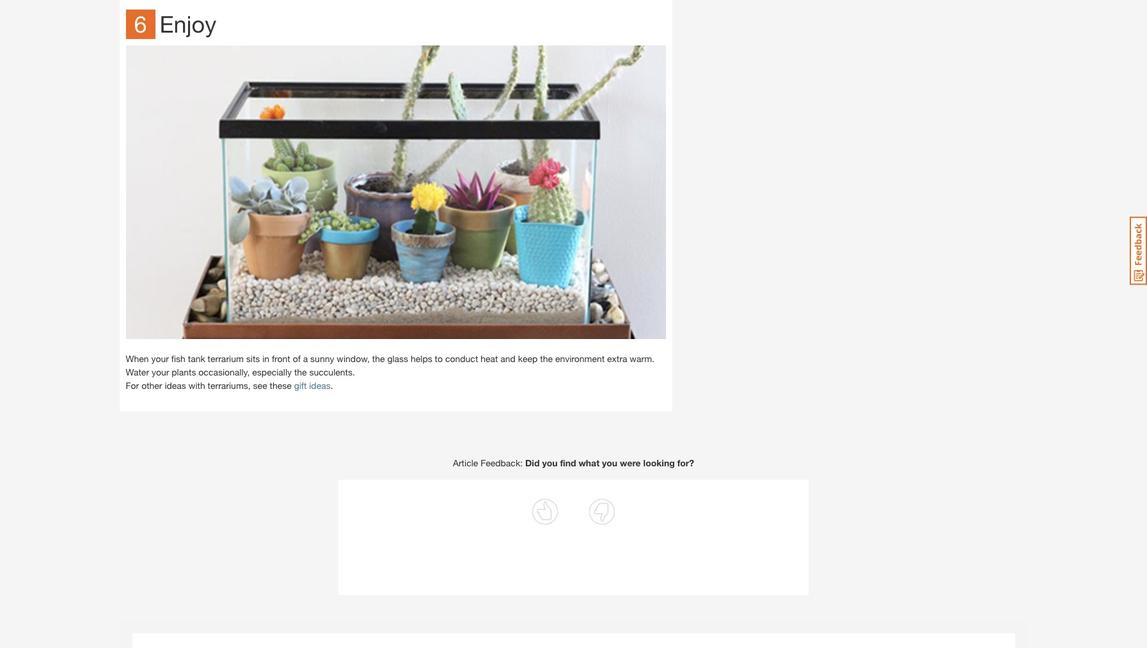 Task type: describe. For each thing, give the bounding box(es) containing it.
succulents.
[[309, 367, 355, 378]]

terrarium
[[208, 353, 244, 364]]

gift
[[294, 380, 307, 391]]

a
[[303, 353, 308, 364]]

when
[[126, 353, 149, 364]]

of
[[293, 353, 301, 364]]

.
[[331, 380, 333, 391]]

helps
[[411, 353, 432, 364]]

plants
[[172, 367, 196, 378]]

extra
[[607, 353, 627, 364]]

1 ideas from the left
[[165, 380, 186, 391]]

when your fish tank terrarium sits in front of a sunny window, the glass helps to conduct heat and keep the environment extra warm. water your plants occasionally, especially the succulents. for other ideas with terrariums, see these gift ideas .
[[126, 353, 654, 391]]

for
[[126, 380, 139, 391]]

sunny
[[310, 353, 334, 364]]

with
[[189, 380, 205, 391]]

2 ideas from the left
[[309, 380, 331, 391]]

see
[[253, 380, 267, 391]]

for?
[[677, 458, 694, 468]]

keep
[[518, 353, 538, 364]]

1 you from the left
[[542, 458, 558, 468]]

terrariums,
[[208, 380, 251, 391]]

feedback:
[[481, 458, 523, 468]]

glass
[[387, 353, 408, 364]]

looking
[[643, 458, 675, 468]]

environment
[[555, 353, 605, 364]]

heat
[[481, 353, 498, 364]]

and
[[500, 353, 516, 364]]

feedback link image
[[1130, 216, 1147, 285]]

in
[[262, 353, 269, 364]]



Task type: locate. For each thing, give the bounding box(es) containing it.
you left the 'were'
[[602, 458, 617, 468]]

ideas
[[165, 380, 186, 391], [309, 380, 331, 391]]

1 your from the top
[[151, 353, 169, 364]]

these
[[270, 380, 292, 391]]

2 you from the left
[[602, 458, 617, 468]]

1 horizontal spatial the
[[372, 353, 385, 364]]

article feedback: did you find what you were looking for?
[[453, 458, 694, 468]]

6
[[134, 11, 147, 38]]

0 horizontal spatial the
[[294, 367, 307, 378]]

0 horizontal spatial you
[[542, 458, 558, 468]]

gift ideas link
[[294, 380, 331, 391]]

enjoy
[[160, 11, 216, 38]]

front
[[272, 353, 290, 364]]

2 your from the top
[[152, 367, 169, 378]]

tank
[[188, 353, 205, 364]]

1 horizontal spatial you
[[602, 458, 617, 468]]

find
[[560, 458, 576, 468]]

0 horizontal spatial ideas
[[165, 380, 186, 391]]

what
[[579, 458, 600, 468]]

ideas down plants on the bottom of the page
[[165, 380, 186, 391]]

the left glass
[[372, 353, 385, 364]]

article
[[453, 458, 478, 468]]

you
[[542, 458, 558, 468], [602, 458, 617, 468]]

were
[[620, 458, 641, 468]]

fish
[[171, 353, 185, 364]]

1 vertical spatial your
[[152, 367, 169, 378]]

1 horizontal spatial ideas
[[309, 380, 331, 391]]

you right did
[[542, 458, 558, 468]]

0 vertical spatial your
[[151, 353, 169, 364]]

enjoy image
[[126, 46, 666, 339]]

did
[[525, 458, 540, 468]]

sits
[[246, 353, 260, 364]]

other
[[141, 380, 162, 391]]

warm.
[[630, 353, 654, 364]]

your
[[151, 353, 169, 364], [152, 367, 169, 378]]

to
[[435, 353, 443, 364]]

occasionally,
[[199, 367, 250, 378]]

2 horizontal spatial the
[[540, 353, 553, 364]]

your up other
[[152, 367, 169, 378]]

conduct
[[445, 353, 478, 364]]

the
[[372, 353, 385, 364], [540, 353, 553, 364], [294, 367, 307, 378]]

water
[[126, 367, 149, 378]]

window,
[[337, 353, 370, 364]]

your left fish
[[151, 353, 169, 364]]

especially
[[252, 367, 292, 378]]

the right keep
[[540, 353, 553, 364]]

the up gift
[[294, 367, 307, 378]]

ideas down the succulents.
[[309, 380, 331, 391]]



Task type: vqa. For each thing, say whether or not it's contained in the screenshot.
'Account'
no



